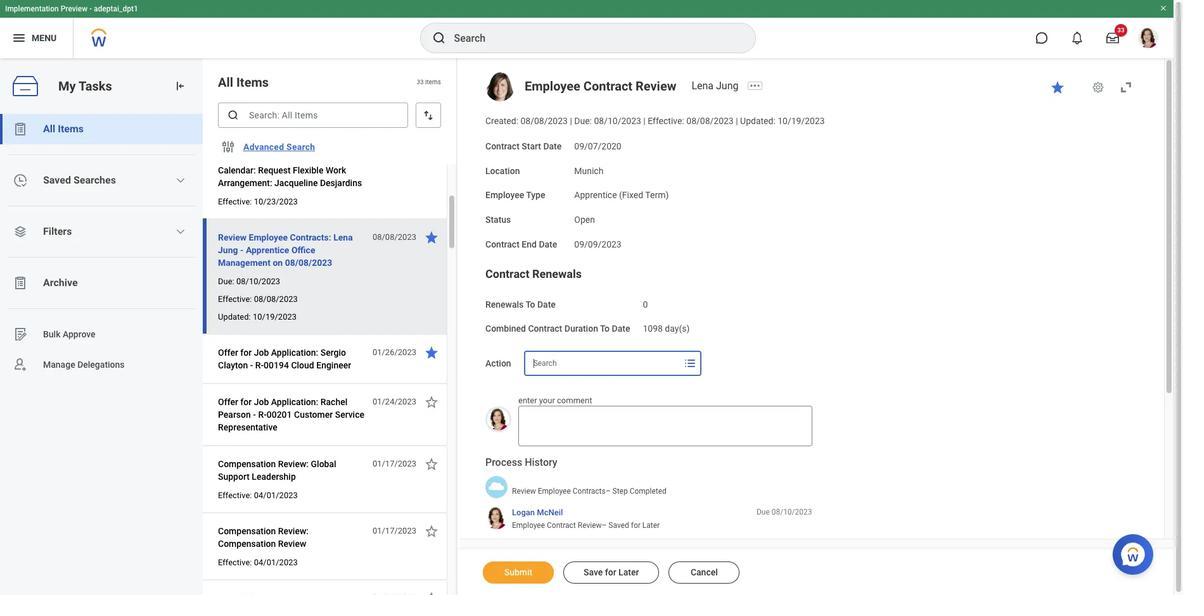 Task type: describe. For each thing, give the bounding box(es) containing it.
compensation review: global support leadership
[[218, 460, 336, 482]]

1 horizontal spatial lena
[[692, 80, 714, 92]]

adeptai_dpt1
[[94, 4, 138, 13]]

1 horizontal spatial 08/10/2023
[[594, 116, 641, 126]]

justify image
[[11, 30, 27, 46]]

01/17/2023 for compensation review: global support leadership
[[373, 460, 416, 469]]

searches
[[73, 174, 116, 186]]

rename image
[[13, 327, 28, 342]]

archive
[[43, 277, 78, 289]]

employee's photo (logan mcneil) image
[[485, 407, 511, 433]]

action
[[485, 359, 511, 369]]

updated: 10/19/2023
[[218, 312, 297, 322]]

later inside "save for later" button
[[619, 568, 639, 578]]

created: 08/08/2023 | due: 08/10/2023 | effective: 08/08/2023 | updated: 10/19/2023
[[485, 116, 825, 126]]

33 items
[[417, 79, 441, 86]]

my tasks
[[58, 78, 112, 94]]

items inside button
[[58, 123, 84, 135]]

menu button
[[0, 18, 73, 58]]

01/24/2023
[[373, 397, 416, 407]]

open element
[[574, 212, 595, 225]]

created:
[[485, 116, 518, 126]]

day(s)
[[665, 324, 690, 334]]

update employee's work schedule calendar: request flexible work arrangement: jacqueline desjardins button
[[218, 150, 366, 191]]

tasks
[[79, 78, 112, 94]]

review inside review employee contracts: lena jung - apprentice office management on 08/08/2023
[[218, 233, 247, 243]]

0 vertical spatial jung
[[716, 80, 739, 92]]

completed
[[630, 487, 667, 496]]

submit button
[[483, 562, 554, 584]]

r- for 00201
[[258, 410, 267, 420]]

desjardins
[[320, 178, 362, 188]]

2 star image from the top
[[424, 345, 439, 361]]

1 horizontal spatial work
[[326, 165, 346, 176]]

service
[[335, 410, 364, 420]]

save for later
[[584, 568, 639, 578]]

schedule
[[318, 153, 354, 163]]

advanced search button
[[238, 134, 320, 160]]

effective: 04/01/2023 for support
[[218, 491, 298, 501]]

duration
[[565, 324, 598, 334]]

job for 00194
[[254, 348, 269, 358]]

contract start date element
[[574, 134, 622, 152]]

employee contract review – saved for later
[[512, 522, 660, 531]]

apprentice (fixed term)
[[574, 190, 669, 200]]

10/19/2023 inside the item list element
[[253, 312, 297, 322]]

fullscreen image
[[1119, 80, 1134, 95]]

review employee contracts: lena jung - apprentice office management on 08/08/2023
[[218, 233, 353, 268]]

saved searches
[[43, 174, 116, 186]]

09/09/2023
[[574, 239, 622, 250]]

contract down status
[[485, 239, 520, 250]]

renewals to date element
[[643, 292, 648, 311]]

04/01/2023 for review
[[254, 558, 298, 568]]

for for offer for job application: rachel pearson ‎- r-00201 customer service representative
[[240, 397, 252, 408]]

contract end date
[[485, 239, 557, 250]]

compensation for support
[[218, 460, 276, 470]]

start
[[522, 141, 541, 151]]

apprentice (fixed term) element
[[574, 188, 669, 200]]

employee for employee contract review – saved for later
[[512, 522, 545, 531]]

renewals to date
[[485, 299, 556, 310]]

customer
[[294, 410, 333, 420]]

0 vertical spatial due:
[[574, 116, 592, 126]]

0 horizontal spatial work
[[295, 153, 316, 163]]

0 vertical spatial 10/19/2023
[[778, 116, 825, 126]]

combined contract duration to date
[[485, 324, 630, 334]]

delegations
[[77, 360, 125, 370]]

my tasks element
[[0, 58, 203, 596]]

33 button
[[1099, 24, 1128, 52]]

contract renewals group
[[485, 267, 1139, 336]]

close environment banner image
[[1160, 4, 1167, 12]]

0
[[643, 299, 648, 310]]

pearson
[[218, 410, 251, 420]]

1 vertical spatial renewals
[[485, 299, 524, 310]]

status
[[485, 215, 511, 225]]

apprentice inside review employee contracts: lena jung - apprentice office management on 08/08/2023
[[246, 245, 289, 255]]

menu banner
[[0, 0, 1174, 58]]

clayton
[[218, 361, 248, 371]]

Action field
[[525, 352, 681, 375]]

contract down renewals to date
[[528, 324, 562, 334]]

configure image
[[221, 139, 236, 155]]

01/17/2023 for compensation review: compensation review
[[373, 527, 416, 536]]

00194
[[264, 361, 289, 371]]

review employee contracts: lena jung - apprentice office management on 08/08/2023 button
[[218, 230, 366, 271]]

- inside review employee contracts: lena jung - apprentice office management on 08/08/2023
[[240, 245, 244, 255]]

date for contract end date
[[539, 239, 557, 250]]

your
[[539, 396, 555, 406]]

saved searches button
[[0, 165, 203, 196]]

contracts
[[573, 487, 606, 496]]

r- for 00194
[[255, 361, 264, 371]]

lena jung
[[692, 80, 739, 92]]

compensation review: global support leadership button
[[218, 457, 366, 485]]

manage
[[43, 360, 75, 370]]

items inside the item list element
[[236, 75, 269, 90]]

contract down contract end date
[[485, 267, 530, 280]]

search image inside the item list element
[[227, 109, 240, 122]]

sergio
[[321, 348, 346, 358]]

end
[[522, 239, 537, 250]]

term)
[[645, 190, 669, 200]]

33 for 33
[[1118, 27, 1125, 34]]

clipboard image for all items
[[13, 122, 28, 137]]

due 08/10/2023
[[757, 508, 812, 517]]

date for renewals to date
[[537, 299, 556, 310]]

request
[[258, 165, 291, 176]]

10/23/2023
[[254, 197, 298, 207]]

step
[[613, 487, 628, 496]]

employee for employee type
[[485, 190, 524, 200]]

logan mcneil button
[[512, 508, 563, 519]]

manage delegations
[[43, 360, 125, 370]]

munich element
[[574, 163, 604, 176]]

calendar:
[[218, 165, 256, 176]]

contract down search workday search field
[[584, 79, 633, 94]]

action bar region
[[458, 550, 1174, 596]]

for for offer for job application: sergio clayton ‎- r-00194 cloud engineer
[[240, 348, 252, 358]]

process
[[485, 457, 522, 469]]

1 horizontal spatial renewals
[[532, 267, 582, 280]]

33 for 33 items
[[417, 79, 424, 86]]

filters
[[43, 226, 72, 238]]

08/08/2023 inside review employee contracts: lena jung - apprentice office management on 08/08/2023
[[285, 258, 332, 268]]

for for save for later
[[605, 568, 616, 578]]

date for contract start date
[[543, 141, 562, 151]]

employee's photo (lena jung) image
[[485, 72, 515, 101]]

inbox large image
[[1107, 32, 1119, 44]]

advanced search
[[243, 142, 315, 152]]

all items inside button
[[43, 123, 84, 135]]

- inside menu banner
[[89, 4, 92, 13]]

list containing all items
[[0, 114, 203, 380]]

bulk approve link
[[0, 319, 203, 350]]

contract up 'location'
[[485, 141, 520, 151]]

00201
[[267, 410, 292, 420]]

submit
[[504, 568, 533, 578]]

for inside process history "region"
[[631, 522, 641, 531]]

munich
[[574, 166, 604, 176]]

– for employee contract review
[[602, 522, 607, 531]]

‎- for clayton
[[250, 361, 253, 371]]

contracts:
[[290, 233, 331, 243]]



Task type: locate. For each thing, give the bounding box(es) containing it.
08/10/2023
[[594, 116, 641, 126], [236, 277, 280, 286], [772, 508, 812, 517]]

combined
[[485, 324, 526, 334]]

1 vertical spatial ‎-
[[253, 410, 256, 420]]

0 horizontal spatial 08/10/2023
[[236, 277, 280, 286]]

all items inside the item list element
[[218, 75, 269, 90]]

save for later button
[[563, 562, 659, 584]]

employee right employee's photo (lena jung)
[[525, 79, 580, 94]]

Search: All Items text field
[[218, 103, 408, 128]]

0 horizontal spatial items
[[58, 123, 84, 135]]

1098
[[643, 324, 663, 334]]

08/10/2023 right the due
[[772, 508, 812, 517]]

offer inside offer for job application: rachel pearson ‎- r-00201 customer service representative
[[218, 397, 238, 408]]

employee inside review employee contracts: lena jung - apprentice office management on 08/08/2023
[[249, 233, 288, 243]]

later inside process history "region"
[[643, 522, 660, 531]]

1 vertical spatial r-
[[258, 410, 267, 420]]

clipboard image inside archive button
[[13, 276, 28, 291]]

clipboard image
[[13, 122, 28, 137], [13, 276, 28, 291]]

type
[[526, 190, 545, 200]]

on
[[273, 258, 283, 268]]

offer up the clayton
[[218, 348, 238, 358]]

advanced
[[243, 142, 284, 152]]

updated: down lena jung element
[[740, 116, 776, 126]]

employee for employee contract review
[[525, 79, 580, 94]]

employee up on
[[249, 233, 288, 243]]

01/26/2023
[[373, 348, 416, 357]]

profile logan mcneil image
[[1138, 28, 1159, 51]]

33 inside the item list element
[[417, 79, 424, 86]]

offer
[[218, 348, 238, 358], [218, 397, 238, 408]]

search image up configure icon
[[227, 109, 240, 122]]

review: for global
[[278, 460, 309, 470]]

for up the clayton
[[240, 348, 252, 358]]

1 vertical spatial updated:
[[218, 312, 251, 322]]

– for review employee contracts
[[606, 487, 611, 496]]

process history region
[[485, 457, 812, 536]]

all up saved searches
[[43, 123, 55, 135]]

0 vertical spatial search image
[[431, 30, 447, 46]]

star image
[[424, 230, 439, 245], [424, 345, 439, 361], [424, 457, 439, 472]]

updated: inside the item list element
[[218, 312, 251, 322]]

for inside action bar region
[[605, 568, 616, 578]]

1 horizontal spatial updated:
[[740, 116, 776, 126]]

1 vertical spatial clipboard image
[[13, 276, 28, 291]]

review: up leadership
[[278, 460, 309, 470]]

cancel
[[691, 568, 718, 578]]

0 vertical spatial all items
[[218, 75, 269, 90]]

job for 00201
[[254, 397, 269, 408]]

1 vertical spatial compensation
[[218, 527, 276, 537]]

cancel button
[[669, 562, 740, 584]]

contract end date element
[[574, 232, 622, 251]]

0 vertical spatial review:
[[278, 460, 309, 470]]

r- right the clayton
[[255, 361, 264, 371]]

item list element
[[203, 58, 458, 596]]

1 vertical spatial saved
[[609, 522, 629, 531]]

contract renewals
[[485, 267, 582, 280]]

due: down management
[[218, 277, 234, 286]]

0 vertical spatial to
[[526, 299, 535, 310]]

all items button
[[0, 114, 203, 145]]

- right preview
[[89, 4, 92, 13]]

1 vertical spatial 33
[[417, 79, 424, 86]]

2 compensation from the top
[[218, 527, 276, 537]]

employee contract review
[[525, 79, 677, 94]]

chevron down image
[[176, 227, 186, 237]]

contract renewals button
[[485, 267, 582, 280]]

1 vertical spatial application:
[[271, 397, 318, 408]]

0 horizontal spatial renewals
[[485, 299, 524, 310]]

1 horizontal spatial all
[[218, 75, 233, 90]]

employee up mcneil
[[538, 487, 571, 496]]

offer up pearson
[[218, 397, 238, 408]]

0 horizontal spatial 33
[[417, 79, 424, 86]]

1 vertical spatial star image
[[424, 345, 439, 361]]

08/10/2023 inside the item list element
[[236, 277, 280, 286]]

– left step
[[606, 487, 611, 496]]

offer for job application: sergio clayton ‎- r-00194 cloud engineer
[[218, 348, 351, 371]]

2 | from the left
[[644, 116, 646, 126]]

1 vertical spatial 08/10/2023
[[236, 277, 280, 286]]

arrangement:
[[218, 178, 272, 188]]

later right save
[[619, 568, 639, 578]]

cloud
[[291, 361, 314, 371]]

1 vertical spatial review:
[[278, 527, 309, 537]]

jung inside review employee contracts: lena jung - apprentice office management on 08/08/2023
[[218, 245, 238, 255]]

1 horizontal spatial 10/19/2023
[[778, 116, 825, 126]]

implementation preview -   adeptai_dpt1
[[5, 4, 138, 13]]

application: for cloud
[[271, 348, 318, 358]]

r-
[[255, 361, 264, 371], [258, 410, 267, 420]]

gear image
[[1092, 81, 1105, 94]]

‎- up representative
[[253, 410, 256, 420]]

0 vertical spatial star image
[[424, 230, 439, 245]]

all items
[[218, 75, 269, 90], [43, 123, 84, 135]]

2 04/01/2023 from the top
[[254, 558, 298, 568]]

for down completed
[[631, 522, 641, 531]]

work
[[295, 153, 316, 163], [326, 165, 346, 176]]

for inside 'offer for job application: sergio clayton ‎- r-00194 cloud engineer'
[[240, 348, 252, 358]]

for
[[240, 348, 252, 358], [240, 397, 252, 408], [631, 522, 641, 531], [605, 568, 616, 578]]

0 vertical spatial application:
[[271, 348, 318, 358]]

application:
[[271, 348, 318, 358], [271, 397, 318, 408]]

compensation review: compensation review button
[[218, 524, 366, 552]]

offer for offer for job application: sergio clayton ‎- r-00194 cloud engineer
[[218, 348, 238, 358]]

saved inside dropdown button
[[43, 174, 71, 186]]

08/10/2023 up effective: 08/08/2023
[[236, 277, 280, 286]]

items
[[425, 79, 441, 86]]

my
[[58, 78, 76, 94]]

approve
[[63, 329, 95, 339]]

1 horizontal spatial items
[[236, 75, 269, 90]]

offer for offer for job application: rachel pearson ‎- r-00201 customer service representative
[[218, 397, 238, 408]]

bulk approve
[[43, 329, 95, 339]]

search image
[[431, 30, 447, 46], [227, 109, 240, 122]]

1 vertical spatial to
[[600, 324, 610, 334]]

perspective image
[[13, 224, 28, 240]]

1 effective: 04/01/2023 from the top
[[218, 491, 298, 501]]

2 horizontal spatial 08/10/2023
[[772, 508, 812, 517]]

0 vertical spatial lena
[[692, 80, 714, 92]]

compensation for review
[[218, 527, 276, 537]]

filters button
[[0, 217, 203, 247]]

1 horizontal spatial due:
[[574, 116, 592, 126]]

‎-
[[250, 361, 253, 371], [253, 410, 256, 420]]

1 vertical spatial jung
[[218, 245, 238, 255]]

1 vertical spatial all items
[[43, 123, 84, 135]]

offer for job application: rachel pearson ‎- r-00201 customer service representative
[[218, 397, 364, 433]]

review: down leadership
[[278, 527, 309, 537]]

effective: 10/23/2023
[[218, 197, 298, 207]]

support
[[218, 472, 250, 482]]

1 horizontal spatial -
[[240, 245, 244, 255]]

contract down mcneil
[[547, 522, 576, 531]]

0 vertical spatial 04/01/2023
[[254, 491, 298, 501]]

application: up 00201
[[271, 397, 318, 408]]

employee type
[[485, 190, 545, 200]]

08/10/2023 inside process history "region"
[[772, 508, 812, 517]]

review: inside 'compensation review: global support leadership'
[[278, 460, 309, 470]]

0 vertical spatial effective: 04/01/2023
[[218, 491, 298, 501]]

1 vertical spatial offer
[[218, 397, 238, 408]]

later down completed
[[643, 522, 660, 531]]

review inside compensation review: compensation review
[[278, 539, 306, 550]]

‎- right the clayton
[[250, 361, 253, 371]]

enter
[[518, 396, 537, 406]]

user plus image
[[13, 357, 28, 373]]

2 01/17/2023 from the top
[[373, 527, 416, 536]]

sort image
[[422, 109, 435, 122]]

renewals
[[532, 267, 582, 280], [485, 299, 524, 310]]

0 horizontal spatial later
[[619, 568, 639, 578]]

0 vertical spatial ‎-
[[250, 361, 253, 371]]

1 review: from the top
[[278, 460, 309, 470]]

0 vertical spatial work
[[295, 153, 316, 163]]

0 vertical spatial offer
[[218, 348, 238, 358]]

1 horizontal spatial jung
[[716, 80, 739, 92]]

1 offer from the top
[[218, 348, 238, 358]]

menu
[[32, 33, 57, 43]]

saved right the clock check icon
[[43, 174, 71, 186]]

0 vertical spatial later
[[643, 522, 660, 531]]

0 horizontal spatial lena
[[334, 233, 353, 243]]

date right start at the left top
[[543, 141, 562, 151]]

update employee's work schedule calendar: request flexible work arrangement: jacqueline desjardins
[[218, 153, 362, 188]]

due: 08/10/2023
[[218, 277, 280, 286]]

save
[[584, 568, 603, 578]]

2 job from the top
[[254, 397, 269, 408]]

3 compensation from the top
[[218, 539, 276, 550]]

1 vertical spatial job
[[254, 397, 269, 408]]

lena up the created: 08/08/2023 | due: 08/10/2023 | effective: 08/08/2023 | updated: 10/19/2023
[[692, 80, 714, 92]]

application: inside 'offer for job application: sergio clayton ‎- r-00194 cloud engineer'
[[271, 348, 318, 358]]

1 star image from the top
[[424, 230, 439, 245]]

1 vertical spatial search image
[[227, 109, 240, 122]]

0 vertical spatial job
[[254, 348, 269, 358]]

(fixed
[[619, 190, 643, 200]]

1 clipboard image from the top
[[13, 122, 28, 137]]

due
[[757, 508, 770, 517]]

compensation inside 'compensation review: global support leadership'
[[218, 460, 276, 470]]

33 inside button
[[1118, 27, 1125, 34]]

0 horizontal spatial search image
[[227, 109, 240, 122]]

r- up representative
[[258, 410, 267, 420]]

due:
[[574, 116, 592, 126], [218, 277, 234, 286]]

2 application: from the top
[[271, 397, 318, 408]]

star image for review employee contracts: lena jung - apprentice office management on 08/08/2023
[[424, 230, 439, 245]]

enter your comment
[[518, 396, 592, 406]]

clipboard image up the clock check icon
[[13, 122, 28, 137]]

list
[[0, 114, 203, 380]]

all inside button
[[43, 123, 55, 135]]

offer inside 'offer for job application: sergio clayton ‎- r-00194 cloud engineer'
[[218, 348, 238, 358]]

for inside offer for job application: rachel pearson ‎- r-00201 customer service representative
[[240, 397, 252, 408]]

update
[[218, 153, 246, 163]]

1 vertical spatial items
[[58, 123, 84, 135]]

work down search
[[295, 153, 316, 163]]

1 vertical spatial work
[[326, 165, 346, 176]]

2 vertical spatial 08/10/2023
[[772, 508, 812, 517]]

‎- inside offer for job application: rachel pearson ‎- r-00201 customer service representative
[[253, 410, 256, 420]]

search image up items
[[431, 30, 447, 46]]

clipboard image inside all items button
[[13, 122, 28, 137]]

lena right the contracts:
[[334, 233, 353, 243]]

0 vertical spatial compensation
[[218, 460, 276, 470]]

application: inside offer for job application: rachel pearson ‎- r-00201 customer service representative
[[271, 397, 318, 408]]

apprentice up on
[[246, 245, 289, 255]]

3 star image from the top
[[424, 457, 439, 472]]

10/19/2023
[[778, 116, 825, 126], [253, 312, 297, 322]]

1 vertical spatial later
[[619, 568, 639, 578]]

effective: 04/01/2023 down compensation review: compensation review
[[218, 558, 298, 568]]

star image for compensation review: global support leadership
[[424, 457, 439, 472]]

process history
[[485, 457, 557, 469]]

1 vertical spatial due:
[[218, 277, 234, 286]]

‎- inside 'offer for job application: sergio clayton ‎- r-00194 cloud engineer'
[[250, 361, 253, 371]]

apprentice
[[574, 190, 617, 200], [246, 245, 289, 255]]

job inside 'offer for job application: sergio clayton ‎- r-00194 cloud engineer'
[[254, 348, 269, 358]]

archive button
[[0, 268, 203, 299]]

clock check image
[[13, 173, 28, 188]]

0 vertical spatial all
[[218, 75, 233, 90]]

0 vertical spatial clipboard image
[[13, 122, 28, 137]]

1 horizontal spatial search image
[[431, 30, 447, 46]]

08/10/2023 for due: 08/10/2023
[[236, 277, 280, 286]]

date up combined contract duration to date
[[537, 299, 556, 310]]

due: up contract start date element
[[574, 116, 592, 126]]

2 effective: 04/01/2023 from the top
[[218, 558, 298, 568]]

0 horizontal spatial apprentice
[[246, 245, 289, 255]]

1 01/17/2023 from the top
[[373, 460, 416, 469]]

employee down 'location'
[[485, 190, 524, 200]]

for right save
[[605, 568, 616, 578]]

offer for job application: sergio clayton ‎- r-00194 cloud engineer button
[[218, 345, 366, 373]]

star image
[[1050, 80, 1065, 95], [424, 395, 439, 410], [424, 524, 439, 539], [424, 591, 439, 596]]

prompts image
[[682, 356, 698, 371]]

33 left "profile logan mcneil" image
[[1118, 27, 1125, 34]]

clipboard image left archive
[[13, 276, 28, 291]]

chevron down image
[[176, 176, 186, 186]]

manage delegations link
[[0, 350, 203, 380]]

clipboard image for archive
[[13, 276, 28, 291]]

1 vertical spatial 04/01/2023
[[254, 558, 298, 568]]

– down review employee contracts – step completed
[[602, 522, 607, 531]]

0 horizontal spatial |
[[570, 116, 572, 126]]

2 offer from the top
[[218, 397, 238, 408]]

enter your comment text field
[[518, 407, 812, 447]]

08/10/2023 for due 08/10/2023
[[772, 508, 812, 517]]

0 vertical spatial 08/10/2023
[[594, 116, 641, 126]]

04/01/2023 for support
[[254, 491, 298, 501]]

1 vertical spatial -
[[240, 245, 244, 255]]

all
[[218, 75, 233, 90], [43, 123, 55, 135]]

0 horizontal spatial -
[[89, 4, 92, 13]]

1 vertical spatial all
[[43, 123, 55, 135]]

effective: 04/01/2023 for review
[[218, 558, 298, 568]]

08/08/2023
[[521, 116, 568, 126], [687, 116, 734, 126], [373, 233, 416, 242], [285, 258, 332, 268], [254, 295, 298, 304]]

comment
[[557, 396, 592, 406]]

job up 00201
[[254, 397, 269, 408]]

1 compensation from the top
[[218, 460, 276, 470]]

to right duration
[[600, 324, 610, 334]]

search image inside menu banner
[[431, 30, 447, 46]]

for up pearson
[[240, 397, 252, 408]]

0 vertical spatial updated:
[[740, 116, 776, 126]]

08/10/2023 up contract start date element
[[594, 116, 641, 126]]

0 vertical spatial renewals
[[532, 267, 582, 280]]

‎- for pearson
[[253, 410, 256, 420]]

bulk
[[43, 329, 61, 339]]

1 horizontal spatial to
[[600, 324, 610, 334]]

date right end
[[539, 239, 557, 250]]

0 horizontal spatial all
[[43, 123, 55, 135]]

date left 1098
[[612, 324, 630, 334]]

–
[[606, 487, 611, 496], [602, 522, 607, 531]]

review: inside compensation review: compensation review
[[278, 527, 309, 537]]

updated: down effective: 08/08/2023
[[218, 312, 251, 322]]

contract start date
[[485, 141, 562, 151]]

1 vertical spatial 01/17/2023
[[373, 527, 416, 536]]

effective: 04/01/2023 down leadership
[[218, 491, 298, 501]]

mcneil
[[537, 508, 563, 518]]

to down contract renewals
[[526, 299, 535, 310]]

1 horizontal spatial saved
[[609, 522, 629, 531]]

saved inside process history "region"
[[609, 522, 629, 531]]

saved down step
[[609, 522, 629, 531]]

0 vertical spatial –
[[606, 487, 611, 496]]

employee down logan
[[512, 522, 545, 531]]

renewals up combined
[[485, 299, 524, 310]]

offer for job application: rachel pearson ‎- r-00201 customer service representative button
[[218, 395, 366, 435]]

0 horizontal spatial 10/19/2023
[[253, 312, 297, 322]]

0 horizontal spatial updated:
[[218, 312, 251, 322]]

all right the transformation import image
[[218, 75, 233, 90]]

2 vertical spatial compensation
[[218, 539, 276, 550]]

work down schedule
[[326, 165, 346, 176]]

0 horizontal spatial all items
[[43, 123, 84, 135]]

application: for customer
[[271, 397, 318, 408]]

0 vertical spatial -
[[89, 4, 92, 13]]

renewals down end
[[532, 267, 582, 280]]

1 horizontal spatial |
[[644, 116, 646, 126]]

1 application: from the top
[[271, 348, 318, 358]]

04/01/2023 down leadership
[[254, 491, 298, 501]]

Search Workday  search field
[[454, 24, 729, 52]]

logan
[[512, 508, 535, 518]]

notifications large image
[[1071, 32, 1084, 44]]

1 vertical spatial lena
[[334, 233, 353, 243]]

management
[[218, 258, 271, 268]]

review: for compensation
[[278, 527, 309, 537]]

effective: 04/01/2023
[[218, 491, 298, 501], [218, 558, 298, 568]]

job up 00194 on the left of the page
[[254, 348, 269, 358]]

transformation import image
[[174, 80, 186, 93]]

to
[[526, 299, 535, 310], [600, 324, 610, 334]]

jung
[[716, 80, 739, 92], [218, 245, 238, 255]]

apprentice down 'munich'
[[574, 190, 617, 200]]

2 vertical spatial star image
[[424, 457, 439, 472]]

rachel
[[321, 397, 348, 408]]

review
[[636, 79, 677, 94], [218, 233, 247, 243], [512, 487, 536, 496], [578, 522, 602, 531], [278, 539, 306, 550]]

r- inside 'offer for job application: sergio clayton ‎- r-00194 cloud engineer'
[[255, 361, 264, 371]]

application: up cloud
[[271, 348, 318, 358]]

1 vertical spatial effective: 04/01/2023
[[218, 558, 298, 568]]

1 job from the top
[[254, 348, 269, 358]]

0 vertical spatial 01/17/2023
[[373, 460, 416, 469]]

2 clipboard image from the top
[[13, 276, 28, 291]]

1 | from the left
[[570, 116, 572, 126]]

01/17/2023
[[373, 460, 416, 469], [373, 527, 416, 536]]

1 horizontal spatial later
[[643, 522, 660, 531]]

1 horizontal spatial all items
[[218, 75, 269, 90]]

0 horizontal spatial to
[[526, 299, 535, 310]]

0 horizontal spatial jung
[[218, 245, 238, 255]]

lena
[[692, 80, 714, 92], [334, 233, 353, 243]]

0 vertical spatial items
[[236, 75, 269, 90]]

- up management
[[240, 245, 244, 255]]

due: inside the item list element
[[218, 277, 234, 286]]

contract
[[584, 79, 633, 94], [485, 141, 520, 151], [485, 239, 520, 250], [485, 267, 530, 280], [528, 324, 562, 334], [547, 522, 576, 531]]

1 vertical spatial –
[[602, 522, 607, 531]]

2 review: from the top
[[278, 527, 309, 537]]

combined contract duration to date element
[[643, 316, 690, 335]]

review:
[[278, 460, 309, 470], [278, 527, 309, 537]]

1 04/01/2023 from the top
[[254, 491, 298, 501]]

3 | from the left
[[736, 116, 738, 126]]

lena jung element
[[692, 80, 746, 92]]

33 left items
[[417, 79, 424, 86]]

04/01/2023 down compensation review: compensation review
[[254, 558, 298, 568]]

1 horizontal spatial apprentice
[[574, 190, 617, 200]]

0 vertical spatial saved
[[43, 174, 71, 186]]

1 horizontal spatial 33
[[1118, 27, 1125, 34]]

1 vertical spatial apprentice
[[246, 245, 289, 255]]

0 vertical spatial apprentice
[[574, 190, 617, 200]]

job inside offer for job application: rachel pearson ‎- r-00201 customer service representative
[[254, 397, 269, 408]]

2 horizontal spatial |
[[736, 116, 738, 126]]

lena inside review employee contracts: lena jung - apprentice office management on 08/08/2023
[[334, 233, 353, 243]]

r- inside offer for job application: rachel pearson ‎- r-00201 customer service representative
[[258, 410, 267, 420]]

1 vertical spatial 10/19/2023
[[253, 312, 297, 322]]

all inside the item list element
[[218, 75, 233, 90]]

contract inside process history "region"
[[547, 522, 576, 531]]



Task type: vqa. For each thing, say whether or not it's contained in the screenshot.
Dashboard image
no



